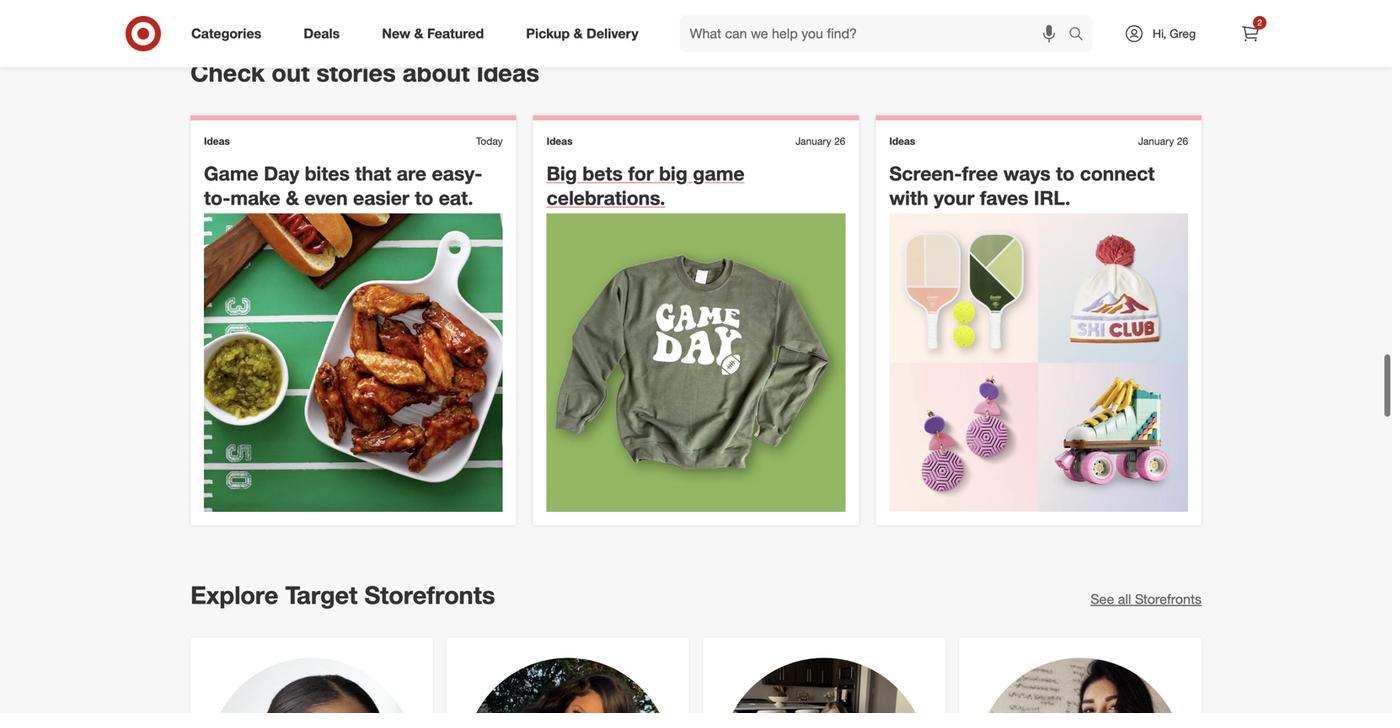 Task type: describe. For each thing, give the bounding box(es) containing it.
categories
[[191, 25, 261, 42]]

What can we help you find? suggestions appear below search field
[[680, 15, 1073, 52]]

26 for screen-free ways to connect with your faves irl.
[[1177, 135, 1188, 147]]

are
[[397, 162, 426, 185]]

& for pickup
[[574, 25, 583, 42]]

pickup
[[526, 25, 570, 42]]

delivery
[[586, 25, 638, 42]]

storefronts for explore target storefronts
[[364, 581, 495, 611]]

ways
[[1003, 162, 1051, 185]]

search
[[1061, 27, 1101, 43]]

& for new
[[414, 25, 423, 42]]

ideas for big bets for big game celebrations.
[[547, 135, 573, 147]]

game day bites that are easy-to-make & even easier to eat. image
[[204, 214, 503, 512]]

your
[[934, 186, 974, 210]]

that
[[355, 162, 391, 185]]

celebrations.
[[547, 186, 665, 210]]

january 26 for big bets for big game celebrations.
[[796, 135, 845, 147]]

free
[[962, 162, 998, 185]]

hi, greg
[[1153, 26, 1196, 41]]

storefronts for see all storefronts
[[1135, 592, 1202, 608]]

explore
[[190, 581, 278, 611]]

see all storefronts
[[1091, 592, 1202, 608]]

see
[[1091, 592, 1114, 608]]

today
[[476, 135, 503, 147]]

big
[[659, 162, 687, 185]]

new & featured link
[[368, 15, 505, 52]]

game
[[204, 162, 258, 185]]

january for game
[[796, 135, 831, 147]]

search button
[[1061, 15, 1101, 56]]

faves
[[980, 186, 1028, 210]]

see all storefronts link
[[1091, 590, 1202, 610]]

new & featured
[[382, 25, 484, 42]]

all
[[1118, 592, 1131, 608]]

ideas down pickup
[[476, 58, 539, 88]]



Task type: locate. For each thing, give the bounding box(es) containing it.
stories
[[316, 58, 396, 88]]

make
[[230, 186, 280, 210]]

& right pickup
[[574, 25, 583, 42]]

day
[[264, 162, 299, 185]]

0 horizontal spatial 26
[[834, 135, 845, 147]]

january 26 for screen-free ways to connect with your faves irl.
[[1138, 135, 1188, 147]]

featured
[[427, 25, 484, 42]]

ideas for screen-free ways to connect with your faves irl.
[[889, 135, 915, 147]]

screen-free ways to connect with your faves irl. image
[[889, 214, 1188, 512]]

greg
[[1170, 26, 1196, 41]]

0 horizontal spatial to
[[415, 186, 433, 210]]

26 for big bets for big game celebrations.
[[834, 135, 845, 147]]

1 horizontal spatial 26
[[1177, 135, 1188, 147]]

screen-free ways to connect with your faves irl.
[[889, 162, 1155, 210]]

with
[[889, 186, 928, 210]]

pickup & delivery link
[[512, 15, 659, 52]]

out
[[272, 58, 310, 88]]

to up irl.
[[1056, 162, 1075, 185]]

& right new
[[414, 25, 423, 42]]

for
[[628, 162, 654, 185]]

categories link
[[177, 15, 282, 52]]

connect
[[1080, 162, 1155, 185]]

1 horizontal spatial &
[[414, 25, 423, 42]]

hi,
[[1153, 26, 1166, 41]]

game day bites that are easy- to-make & even easier to eat.
[[204, 162, 482, 210]]

pickup & delivery
[[526, 25, 638, 42]]

2 january 26 from the left
[[1138, 135, 1188, 147]]

1 horizontal spatial january 26
[[1138, 135, 1188, 147]]

ideas up the big
[[547, 135, 573, 147]]

1 horizontal spatial january
[[1138, 135, 1174, 147]]

eat.
[[439, 186, 473, 210]]

game
[[693, 162, 745, 185]]

new
[[382, 25, 410, 42]]

1 horizontal spatial storefronts
[[1135, 592, 1202, 608]]

big bets for big game celebrations.
[[547, 162, 745, 210]]

deals link
[[289, 15, 361, 52]]

to down are
[[415, 186, 433, 210]]

january for connect
[[1138, 135, 1174, 147]]

0 horizontal spatial january 26
[[796, 135, 845, 147]]

bites
[[305, 162, 350, 185]]

check
[[190, 58, 265, 88]]

check out stories about ideas
[[190, 58, 539, 88]]

to-
[[204, 186, 230, 210]]

26
[[834, 135, 845, 147], [1177, 135, 1188, 147]]

0 horizontal spatial &
[[286, 186, 299, 210]]

ideas
[[476, 58, 539, 88], [204, 135, 230, 147], [547, 135, 573, 147], [889, 135, 915, 147]]

january 26
[[796, 135, 845, 147], [1138, 135, 1188, 147]]

ideas up the screen-
[[889, 135, 915, 147]]

1 january 26 from the left
[[796, 135, 845, 147]]

target
[[285, 581, 358, 611]]

1 horizontal spatial to
[[1056, 162, 1075, 185]]

storefronts
[[364, 581, 495, 611], [1135, 592, 1202, 608]]

to
[[1056, 162, 1075, 185], [415, 186, 433, 210]]

explore target storefronts
[[190, 581, 495, 611]]

big bets for big game celebrations. image
[[547, 214, 845, 512]]

2 link
[[1232, 15, 1269, 52]]

to inside screen-free ways to connect with your faves irl.
[[1056, 162, 1075, 185]]

2 january from the left
[[1138, 135, 1174, 147]]

to inside game day bites that are easy- to-make & even easier to eat.
[[415, 186, 433, 210]]

1 january from the left
[[796, 135, 831, 147]]

0 horizontal spatial storefronts
[[364, 581, 495, 611]]

ideas up game
[[204, 135, 230, 147]]

0 horizontal spatial january
[[796, 135, 831, 147]]

bets
[[582, 162, 623, 185]]

easier
[[353, 186, 409, 210]]

& inside game day bites that are easy- to-make & even easier to eat.
[[286, 186, 299, 210]]

about
[[403, 58, 470, 88]]

easy-
[[432, 162, 482, 185]]

1 26 from the left
[[834, 135, 845, 147]]

&
[[414, 25, 423, 42], [574, 25, 583, 42], [286, 186, 299, 210]]

ideas for game day bites that are easy- to-make & even easier to eat.
[[204, 135, 230, 147]]

deals
[[304, 25, 340, 42]]

screen-
[[889, 162, 962, 185]]

2 horizontal spatial &
[[574, 25, 583, 42]]

irl.
[[1034, 186, 1070, 210]]

2 26 from the left
[[1177, 135, 1188, 147]]

& down day
[[286, 186, 299, 210]]

big
[[547, 162, 577, 185]]

january
[[796, 135, 831, 147], [1138, 135, 1174, 147]]

& inside 'link'
[[574, 25, 583, 42]]

even
[[304, 186, 348, 210]]

2
[[1257, 17, 1262, 28]]



Task type: vqa. For each thing, say whether or not it's contained in the screenshot.
update
no



